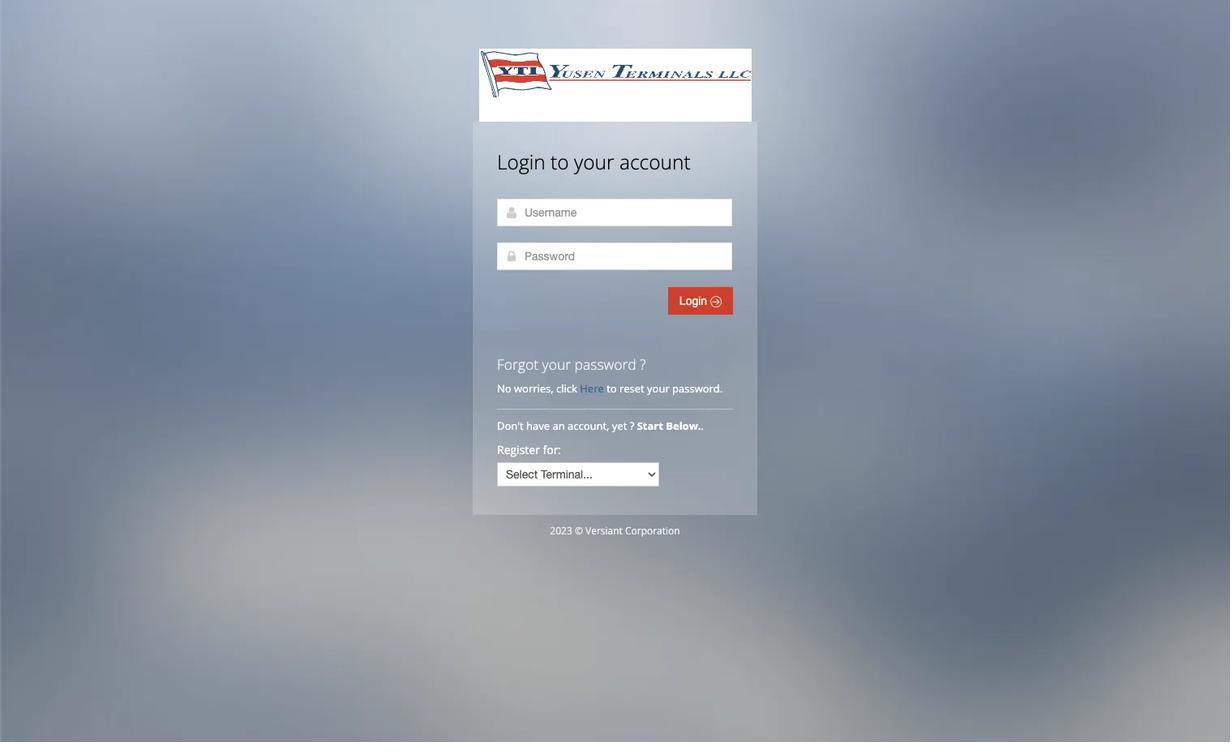 Task type: locate. For each thing, give the bounding box(es) containing it.
1 horizontal spatial to
[[607, 381, 617, 396]]

have
[[526, 419, 550, 433]]

to
[[551, 148, 569, 175], [607, 381, 617, 396]]

0 horizontal spatial login
[[497, 148, 546, 175]]

0 vertical spatial your
[[574, 148, 614, 175]]

register
[[497, 442, 540, 457]]

1 horizontal spatial login
[[680, 294, 711, 307]]

0 vertical spatial login
[[497, 148, 546, 175]]

2023
[[550, 524, 572, 538]]

0 horizontal spatial ?
[[630, 419, 635, 433]]

0 vertical spatial ?
[[640, 354, 646, 374]]

1 horizontal spatial your
[[574, 148, 614, 175]]

? up 'reset'
[[640, 354, 646, 374]]

login
[[497, 148, 546, 175], [680, 294, 711, 307]]

your right 'reset'
[[647, 381, 670, 396]]

your
[[574, 148, 614, 175], [542, 354, 571, 374], [647, 381, 670, 396]]

2 horizontal spatial your
[[647, 381, 670, 396]]

1 horizontal spatial ?
[[640, 354, 646, 374]]

no
[[497, 381, 512, 396]]

? right "yet"
[[630, 419, 635, 433]]

to up "username" text box
[[551, 148, 569, 175]]

1 vertical spatial ?
[[630, 419, 635, 433]]

register for:
[[497, 442, 561, 457]]

here link
[[580, 381, 604, 396]]

an
[[553, 419, 565, 433]]

to inside "forgot your password ? no worries, click here to reset your password."
[[607, 381, 617, 396]]

0 horizontal spatial to
[[551, 148, 569, 175]]

your up "username" text box
[[574, 148, 614, 175]]

don't have an account, yet ? start below. .
[[497, 419, 707, 433]]

0 horizontal spatial your
[[542, 354, 571, 374]]

your up click
[[542, 354, 571, 374]]

1 vertical spatial login
[[680, 294, 711, 307]]

login inside button
[[680, 294, 711, 307]]

?
[[640, 354, 646, 374], [630, 419, 635, 433]]

1 vertical spatial to
[[607, 381, 617, 396]]

forgot your password ? no worries, click here to reset your password.
[[497, 354, 723, 396]]

to right here "link" at the left bottom
[[607, 381, 617, 396]]

swapright image
[[711, 296, 722, 307]]

0 vertical spatial to
[[551, 148, 569, 175]]



Task type: describe. For each thing, give the bounding box(es) containing it.
account
[[620, 148, 691, 175]]

worries,
[[514, 381, 554, 396]]

login to your account
[[497, 148, 691, 175]]

lock image
[[505, 250, 518, 263]]

user image
[[505, 206, 518, 219]]

below.
[[666, 419, 701, 433]]

2023 © versiant corporation
[[550, 524, 680, 538]]

don't
[[497, 419, 524, 433]]

for:
[[543, 442, 561, 457]]

click
[[556, 381, 577, 396]]

reset
[[620, 381, 645, 396]]

? inside "forgot your password ? no worries, click here to reset your password."
[[640, 354, 646, 374]]

password.
[[672, 381, 723, 396]]

©
[[575, 524, 583, 538]]

login for login to your account
[[497, 148, 546, 175]]

.
[[701, 419, 704, 433]]

forgot
[[497, 354, 539, 374]]

yet
[[612, 419, 627, 433]]

start
[[637, 419, 663, 433]]

password
[[575, 354, 637, 374]]

versiant
[[586, 524, 623, 538]]

here
[[580, 381, 604, 396]]

Password password field
[[497, 243, 732, 270]]

2 vertical spatial your
[[647, 381, 670, 396]]

1 vertical spatial your
[[542, 354, 571, 374]]

corporation
[[625, 524, 680, 538]]

login button
[[668, 287, 733, 315]]

Username text field
[[497, 199, 732, 226]]

login for login
[[680, 294, 711, 307]]

account,
[[568, 419, 610, 433]]



Task type: vqa. For each thing, say whether or not it's contained in the screenshot.
to
yes



